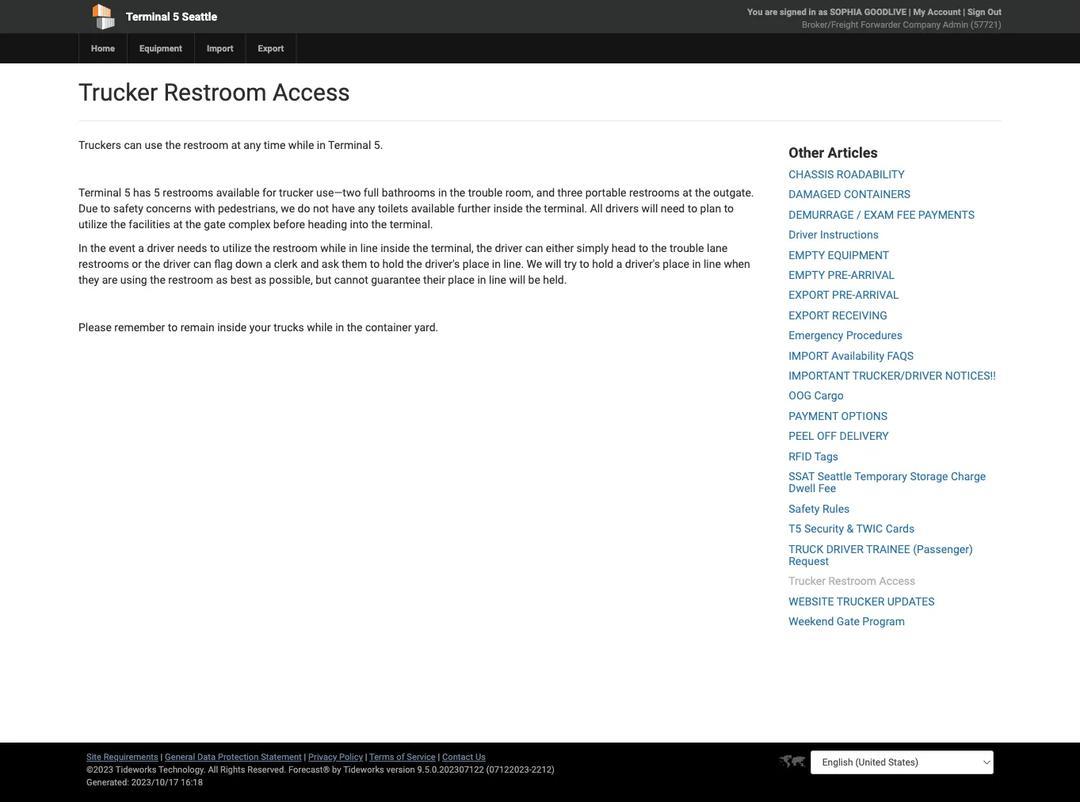 Task type: describe. For each thing, give the bounding box(es) containing it.
0 vertical spatial arrival
[[851, 269, 895, 282]]

safety rules link
[[789, 502, 850, 515]]

weekend
[[789, 615, 834, 628]]

site
[[86, 752, 101, 762]]

2 hold from the left
[[592, 257, 614, 270]]

trucker
[[837, 595, 885, 608]]

utilize inside in the event a driver needs to utilize the restroom while in line inside the terminal, the driver can either simply head to the trouble lane restrooms or the driver can flag down a clerk and ask them to hold the driver's place in line. we will try to hold a driver's place in line when they are using the restroom as best as possible, but cannot guarantee their place in line will be held.
[[223, 241, 252, 254]]

weekend gate program link
[[789, 615, 905, 628]]

gate
[[204, 218, 226, 231]]

or
[[132, 257, 142, 270]]

possible,
[[269, 273, 313, 286]]

company
[[903, 19, 941, 30]]

| left the sign
[[963, 7, 965, 17]]

request
[[789, 555, 829, 568]]

in right time
[[317, 138, 326, 151]]

1 vertical spatial available
[[411, 202, 455, 215]]

utilize inside terminal 5 has 5 restrooms available for trucker use—two full bathrooms in the trouble room, and three portable restrooms at the outgate. due to safety concerns with pedestrians, we do not have any toilets available further inside the terminal. all drivers will need to plan to utilize the facilities at the gate complex before heading into the terminal.
[[78, 218, 108, 231]]

remember
[[114, 321, 165, 334]]

access inside other articles chassis roadability damaged containers demurrage / exam fee payments driver instructions empty equipment empty pre-arrival export pre-arrival export receiving emergency procedures import availability faqs important trucker/driver notices!! oog cargo payment options peel off delivery rfid tags ssat seattle temporary storage charge dwell fee safety rules t5 security & twic cards truck driver trainee (passenger) request trucker restroom access website trucker updates weekend gate program
[[879, 575, 916, 588]]

need
[[661, 202, 685, 215]]

trainee
[[866, 542, 910, 555]]

in left the when
[[692, 257, 701, 270]]

truck driver trainee (passenger) request link
[[789, 542, 973, 568]]

while inside in the event a driver needs to utilize the restroom while in line inside the terminal, the driver can either simply head to the trouble lane restrooms or the driver can flag down a clerk and ask them to hold the driver's place in line. we will try to hold a driver's place in line when they are using the restroom as best as possible, but cannot guarantee their place in line will be held.
[[320, 241, 346, 254]]

driver down needs
[[163, 257, 191, 270]]

5 for seattle
[[173, 10, 179, 23]]

clerk
[[274, 257, 298, 270]]

peel off delivery link
[[789, 430, 889, 443]]

2 horizontal spatial a
[[616, 257, 622, 270]]

1 horizontal spatial at
[[231, 138, 241, 151]]

1 vertical spatial pre-
[[832, 289, 855, 302]]

safety
[[789, 502, 820, 515]]

the up plan
[[695, 186, 711, 199]]

2 empty from the top
[[789, 269, 825, 282]]

delivery
[[840, 430, 889, 443]]

place down terminal,
[[463, 257, 489, 270]]

1 horizontal spatial a
[[265, 257, 271, 270]]

2 vertical spatial at
[[173, 218, 183, 231]]

ssat
[[789, 470, 815, 483]]

options
[[841, 409, 888, 422]]

the left container
[[347, 321, 363, 334]]

to left remain
[[168, 321, 178, 334]]

heading
[[308, 218, 347, 231]]

(passenger)
[[913, 542, 973, 555]]

general
[[165, 752, 195, 762]]

0 vertical spatial restroom
[[184, 138, 228, 151]]

head
[[612, 241, 636, 254]]

gate
[[837, 615, 860, 628]]

2 horizontal spatial at
[[683, 186, 692, 199]]

site requirements | general data protection statement | privacy policy | terms of service | contact us ©2023 tideworks technology. all rights reserved. forecast® by tideworks version 9.5.0.202307122 (07122023-2212) generated: 2023/10/17 16:18
[[86, 752, 555, 787]]

by
[[332, 764, 341, 775]]

the up guarantee
[[407, 257, 422, 270]]

will inside terminal 5 has 5 restrooms available for trucker use—two full bathrooms in the trouble room, and three portable restrooms at the outgate. due to safety concerns with pedestrians, we do not have any toilets available further inside the terminal. all drivers will need to plan to utilize the facilities at the gate complex before heading into the terminal.
[[642, 202, 658, 215]]

0 horizontal spatial any
[[244, 138, 261, 151]]

charge
[[951, 470, 986, 483]]

equipment link
[[127, 33, 194, 63]]

0 horizontal spatial restroom
[[164, 78, 267, 106]]

payment options link
[[789, 409, 888, 422]]

further
[[457, 202, 491, 215]]

to up the flag
[[210, 241, 220, 254]]

terminal for seattle
[[126, 10, 170, 23]]

off
[[817, 430, 837, 443]]

not
[[313, 202, 329, 215]]

0 vertical spatial seattle
[[182, 10, 217, 23]]

they
[[78, 273, 99, 286]]

cargo
[[814, 389, 844, 402]]

event
[[109, 241, 135, 254]]

procedures
[[846, 329, 903, 342]]

16:18
[[181, 777, 203, 787]]

truckers
[[78, 138, 121, 151]]

general data protection statement link
[[165, 752, 302, 762]]

2 horizontal spatial terminal
[[328, 138, 371, 151]]

any inside terminal 5 has 5 restrooms available for trucker use—two full bathrooms in the trouble room, and three portable restrooms at the outgate. due to safety concerns with pedestrians, we do not have any toilets available further inside the terminal. all drivers will need to plan to utilize the facilities at the gate complex before heading into the terminal.
[[358, 202, 375, 215]]

2 vertical spatial restroom
[[168, 273, 213, 286]]

rfid
[[789, 450, 812, 463]]

to right head
[[639, 241, 649, 254]]

trucker restroom access
[[78, 78, 350, 106]]

equipment
[[828, 248, 889, 261]]

when
[[724, 257, 750, 270]]

| left my
[[909, 7, 911, 17]]

0 horizontal spatial as
[[216, 273, 228, 286]]

you
[[748, 7, 763, 17]]

data
[[197, 752, 216, 762]]

cards
[[886, 522, 915, 535]]

service
[[407, 752, 436, 762]]

due
[[78, 202, 98, 215]]

in the event a driver needs to utilize the restroom while in line inside the terminal, the driver can either simply head to the trouble lane restrooms or the driver can flag down a clerk and ask them to hold the driver's place in line. we will try to hold a driver's place in line when they are using the restroom as best as possible, but cannot guarantee their place in line will be held.
[[78, 241, 750, 286]]

rules
[[823, 502, 850, 515]]

to right them
[[370, 257, 380, 270]]

receiving
[[832, 309, 887, 322]]

emergency
[[789, 329, 844, 342]]

in inside you are signed in as sophia goodlive | my account | sign out broker/freight forwarder company admin (57721)
[[809, 7, 816, 17]]

0 horizontal spatial terminal.
[[390, 218, 433, 231]]

trucker/driver
[[853, 369, 942, 382]]

security
[[804, 522, 844, 535]]

driver
[[789, 228, 817, 241]]

place right their
[[448, 273, 475, 286]]

oog
[[789, 389, 812, 402]]

trouble inside terminal 5 has 5 restrooms available for trucker use—two full bathrooms in the trouble room, and three portable restrooms at the outgate. due to safety concerns with pedestrians, we do not have any toilets available further inside the terminal. all drivers will need to plan to utilize the facilities at the gate complex before heading into the terminal.
[[468, 186, 503, 199]]

chassis
[[789, 168, 834, 181]]

2 vertical spatial can
[[193, 257, 211, 270]]

room,
[[505, 186, 534, 199]]

contact us link
[[442, 752, 486, 762]]

0 horizontal spatial available
[[216, 186, 260, 199]]

technology.
[[158, 764, 206, 775]]

container
[[365, 321, 412, 334]]

| up forecast®
[[304, 752, 306, 762]]

/
[[857, 208, 861, 221]]

import
[[207, 43, 233, 53]]

tideworks
[[343, 764, 384, 775]]

sign out link
[[968, 7, 1002, 17]]

you are signed in as sophia goodlive | my account | sign out broker/freight forwarder company admin (57721)
[[748, 7, 1002, 30]]

statement
[[261, 752, 302, 762]]

5.
[[374, 138, 383, 151]]

lane
[[707, 241, 728, 254]]

empty pre-arrival link
[[789, 269, 895, 282]]

three
[[558, 186, 583, 199]]

2 vertical spatial inside
[[217, 321, 247, 334]]

the down room,
[[526, 202, 541, 215]]

the right in at the left of the page
[[90, 241, 106, 254]]

we
[[281, 202, 295, 215]]

export
[[258, 43, 284, 53]]

use
[[145, 138, 162, 151]]

sign
[[968, 7, 985, 17]]

important
[[789, 369, 850, 382]]

0 vertical spatial access
[[273, 78, 350, 106]]

1 vertical spatial line
[[704, 257, 721, 270]]

reserved.
[[247, 764, 286, 775]]

held.
[[543, 273, 567, 286]]

5 for has
[[124, 186, 130, 199]]

1 vertical spatial can
[[525, 241, 543, 254]]

| left general
[[161, 752, 163, 762]]

(07122023-
[[486, 764, 532, 775]]

terminal 5 has 5 restrooms available for trucker use—two full bathrooms in the trouble room, and three portable restrooms at the outgate. due to safety concerns with pedestrians, we do not have any toilets available further inside the terminal. all drivers will need to plan to utilize the facilities at the gate complex before heading into the terminal.
[[78, 186, 754, 231]]

0 vertical spatial pre-
[[828, 269, 851, 282]]

the left terminal,
[[413, 241, 428, 254]]

fee
[[818, 482, 836, 495]]

place down need at the top right of page
[[663, 257, 689, 270]]

payment
[[789, 409, 839, 422]]

2 driver's from the left
[[625, 257, 660, 270]]

0 horizontal spatial will
[[509, 273, 526, 286]]

trouble inside in the event a driver needs to utilize the restroom while in line inside the terminal, the driver can either simply head to the trouble lane restrooms or the driver can flag down a clerk and ask them to hold the driver's place in line. we will try to hold a driver's place in line when they are using the restroom as best as possible, but cannot guarantee their place in line will be held.
[[670, 241, 704, 254]]

the up further
[[450, 186, 465, 199]]

demurrage
[[789, 208, 854, 221]]

1 vertical spatial restroom
[[273, 241, 318, 254]]

signed
[[780, 7, 807, 17]]

all inside site requirements | general data protection statement | privacy policy | terms of service | contact us ©2023 tideworks technology. all rights reserved. forecast® by tideworks version 9.5.0.202307122 (07122023-2212) generated: 2023/10/17 16:18
[[208, 764, 218, 775]]

home link
[[78, 33, 127, 63]]



Task type: vqa. For each thing, say whether or not it's contained in the screenshot.
SOPHIA
yes



Task type: locate. For each thing, give the bounding box(es) containing it.
the up down
[[254, 241, 270, 254]]

1 horizontal spatial seattle
[[818, 470, 852, 483]]

1 horizontal spatial trucker
[[789, 575, 826, 588]]

0 vertical spatial will
[[642, 202, 658, 215]]

guarantee
[[371, 273, 421, 286]]

t5
[[789, 522, 802, 535]]

are right you
[[765, 7, 778, 17]]

1 horizontal spatial and
[[536, 186, 555, 199]]

and inside terminal 5 has 5 restrooms available for trucker use—two full bathrooms in the trouble room, and three portable restrooms at the outgate. due to safety concerns with pedestrians, we do not have any toilets available further inside the terminal. all drivers will need to plan to utilize the facilities at the gate complex before heading into the terminal.
[[536, 186, 555, 199]]

0 horizontal spatial line
[[360, 241, 378, 254]]

5 left 'has'
[[124, 186, 130, 199]]

privacy policy link
[[308, 752, 363, 762]]

bathrooms
[[382, 186, 436, 199]]

generated:
[[86, 777, 129, 787]]

drivers
[[606, 202, 639, 215]]

the right head
[[651, 241, 667, 254]]

5 up the equipment
[[173, 10, 179, 23]]

temporary
[[854, 470, 907, 483]]

0 vertical spatial line
[[360, 241, 378, 254]]

while right time
[[288, 138, 314, 151]]

0 horizontal spatial all
[[208, 764, 218, 775]]

all inside terminal 5 has 5 restrooms available for trucker use—two full bathrooms in the trouble room, and three portable restrooms at the outgate. due to safety concerns with pedestrians, we do not have any toilets available further inside the terminal. all drivers will need to plan to utilize the facilities at the gate complex before heading into the terminal.
[[590, 202, 603, 215]]

we
[[527, 257, 542, 270]]

1 vertical spatial while
[[320, 241, 346, 254]]

and left three
[[536, 186, 555, 199]]

exam
[[864, 208, 894, 221]]

0 horizontal spatial trouble
[[468, 186, 503, 199]]

availability
[[832, 349, 885, 362]]

utilize down due
[[78, 218, 108, 231]]

1 vertical spatial and
[[301, 257, 319, 270]]

0 horizontal spatial inside
[[217, 321, 247, 334]]

the right use
[[165, 138, 181, 151]]

containers
[[844, 188, 911, 201]]

t5 security & twic cards link
[[789, 522, 915, 535]]

1 horizontal spatial can
[[193, 257, 211, 270]]

restroom
[[184, 138, 228, 151], [273, 241, 318, 254], [168, 273, 213, 286]]

1 vertical spatial trouble
[[670, 241, 704, 254]]

1 vertical spatial inside
[[381, 241, 410, 254]]

0 horizontal spatial and
[[301, 257, 319, 270]]

the down safety
[[110, 218, 126, 231]]

arrival up receiving
[[855, 289, 899, 302]]

as inside you are signed in as sophia goodlive | my account | sign out broker/freight forwarder company admin (57721)
[[818, 7, 828, 17]]

1 vertical spatial terminal
[[328, 138, 371, 151]]

flag
[[214, 257, 233, 270]]

1 vertical spatial will
[[545, 257, 561, 270]]

are right they
[[102, 273, 118, 286]]

damaged
[[789, 188, 841, 201]]

1 horizontal spatial access
[[879, 575, 916, 588]]

are inside you are signed in as sophia goodlive | my account | sign out broker/freight forwarder company admin (57721)
[[765, 7, 778, 17]]

1 vertical spatial utilize
[[223, 241, 252, 254]]

website trucker updates link
[[789, 595, 935, 608]]

0 vertical spatial any
[[244, 138, 261, 151]]

available
[[216, 186, 260, 199], [411, 202, 455, 215]]

and
[[536, 186, 555, 199], [301, 257, 319, 270]]

driver down the facilities
[[147, 241, 175, 254]]

2023/10/17
[[131, 777, 179, 787]]

0 vertical spatial while
[[288, 138, 314, 151]]

in left line.
[[492, 257, 501, 270]]

export up export receiving link
[[789, 289, 829, 302]]

1 vertical spatial at
[[683, 186, 692, 199]]

to right due
[[100, 202, 110, 215]]

line.
[[504, 257, 524, 270]]

in right the signed
[[809, 7, 816, 17]]

1 horizontal spatial utilize
[[223, 241, 252, 254]]

out
[[988, 7, 1002, 17]]

1 horizontal spatial inside
[[381, 241, 410, 254]]

2 horizontal spatial will
[[642, 202, 658, 215]]

1 horizontal spatial as
[[255, 273, 266, 286]]

line up them
[[360, 241, 378, 254]]

available up pedestrians,
[[216, 186, 260, 199]]

0 vertical spatial trouble
[[468, 186, 503, 199]]

| up 9.5.0.202307122
[[438, 752, 440, 762]]

terminal inside the terminal 5 seattle link
[[126, 10, 170, 23]]

1 horizontal spatial terminal.
[[544, 202, 587, 215]]

tags
[[815, 450, 839, 463]]

2 horizontal spatial as
[[818, 7, 828, 17]]

to down outgate.
[[724, 202, 734, 215]]

chassis roadability link
[[789, 168, 905, 181]]

hold down simply
[[592, 257, 614, 270]]

import availability faqs link
[[789, 349, 914, 362]]

seattle down tags
[[818, 470, 852, 483]]

1 vertical spatial are
[[102, 273, 118, 286]]

either
[[546, 241, 574, 254]]

terminal inside terminal 5 has 5 restrooms available for trucker use—two full bathrooms in the trouble room, and three portable restrooms at the outgate. due to safety concerns with pedestrians, we do not have any toilets available further inside the terminal. all drivers will need to plan to utilize the facilities at the gate complex before heading into the terminal.
[[78, 186, 121, 199]]

0 horizontal spatial terminal
[[78, 186, 121, 199]]

in
[[78, 241, 88, 254]]

trouble up further
[[468, 186, 503, 199]]

and left ask
[[301, 257, 319, 270]]

1 horizontal spatial driver's
[[625, 257, 660, 270]]

©2023 tideworks
[[86, 764, 156, 775]]

terminal for has
[[78, 186, 121, 199]]

are inside in the event a driver needs to utilize the restroom while in line inside the terminal, the driver can either simply head to the trouble lane restrooms or the driver can flag down a clerk and ask them to hold the driver's place in line. we will try to hold a driver's place in line when they are using the restroom as best as possible, but cannot guarantee their place in line will be held.
[[102, 273, 118, 286]]

in right bathrooms
[[438, 186, 447, 199]]

a
[[138, 241, 144, 254], [265, 257, 271, 270], [616, 257, 622, 270]]

the right into
[[371, 218, 387, 231]]

into
[[350, 218, 369, 231]]

ssat seattle temporary storage charge dwell fee link
[[789, 470, 986, 495]]

us
[[475, 752, 486, 762]]

the right terminal,
[[476, 241, 492, 254]]

0 vertical spatial terminal.
[[544, 202, 587, 215]]

in right their
[[477, 273, 486, 286]]

1 horizontal spatial restroom
[[829, 575, 877, 588]]

pre-
[[828, 269, 851, 282], [832, 289, 855, 302]]

restrooms up with
[[163, 186, 213, 199]]

0 vertical spatial available
[[216, 186, 260, 199]]

restrooms up they
[[78, 257, 129, 270]]

1 horizontal spatial trouble
[[670, 241, 704, 254]]

trouble left lane
[[670, 241, 704, 254]]

0 horizontal spatial hold
[[382, 257, 404, 270]]

terminal up due
[[78, 186, 121, 199]]

damaged containers link
[[789, 188, 911, 201]]

terminal. down three
[[544, 202, 587, 215]]

inside left 'your'
[[217, 321, 247, 334]]

their
[[423, 273, 445, 286]]

and inside in the event a driver needs to utilize the restroom while in line inside the terminal, the driver can either simply head to the trouble lane restrooms or the driver can flag down a clerk and ask them to hold the driver's place in line. we will try to hold a driver's place in line when they are using the restroom as best as possible, but cannot guarantee their place in line will be held.
[[301, 257, 319, 270]]

while right trucks
[[307, 321, 333, 334]]

2 horizontal spatial line
[[704, 257, 721, 270]]

1 horizontal spatial line
[[489, 273, 506, 286]]

can
[[124, 138, 142, 151], [525, 241, 543, 254], [193, 257, 211, 270]]

0 horizontal spatial 5
[[124, 186, 130, 199]]

0 horizontal spatial a
[[138, 241, 144, 254]]

(57721)
[[971, 19, 1002, 30]]

export link
[[245, 33, 296, 63]]

restrooms up need at the top right of page
[[629, 186, 680, 199]]

will left need at the top right of page
[[642, 202, 658, 215]]

restroom inside other articles chassis roadability damaged containers demurrage / exam fee payments driver instructions empty equipment empty pre-arrival export pre-arrival export receiving emergency procedures import availability faqs important trucker/driver notices!! oog cargo payment options peel off delivery rfid tags ssat seattle temporary storage charge dwell fee safety rules t5 security & twic cards truck driver trainee (passenger) request trucker restroom access website trucker updates weekend gate program
[[829, 575, 877, 588]]

terminal left 5.
[[328, 138, 371, 151]]

them
[[342, 257, 367, 270]]

the down with
[[186, 218, 201, 231]]

seattle up import link
[[182, 10, 217, 23]]

equipment
[[139, 43, 182, 53]]

restrooms inside in the event a driver needs to utilize the restroom while in line inside the terminal, the driver can either simply head to the trouble lane restrooms or the driver can flag down a clerk and ask them to hold the driver's place in line. we will try to hold a driver's place in line when they are using the restroom as best as possible, but cannot guarantee their place in line will be held.
[[78, 257, 129, 270]]

|
[[909, 7, 911, 17], [963, 7, 965, 17], [161, 752, 163, 762], [304, 752, 306, 762], [365, 752, 367, 762], [438, 752, 440, 762]]

terminal,
[[431, 241, 474, 254]]

seattle inside other articles chassis roadability damaged containers demurrage / exam fee payments driver instructions empty equipment empty pre-arrival export pre-arrival export receiving emergency procedures import availability faqs important trucker/driver notices!! oog cargo payment options peel off delivery rfid tags ssat seattle temporary storage charge dwell fee safety rules t5 security & twic cards truck driver trainee (passenger) request trucker restroom access website trucker updates weekend gate program
[[818, 470, 852, 483]]

can left use
[[124, 138, 142, 151]]

has
[[133, 186, 151, 199]]

please remember to remain inside your trucks while in the container yard.
[[78, 321, 438, 334]]

driver's down head
[[625, 257, 660, 270]]

inside inside in the event a driver needs to utilize the restroom while in line inside the terminal, the driver can either simply head to the trouble lane restrooms or the driver can flag down a clerk and ask them to hold the driver's place in line. we will try to hold a driver's place in line when they are using the restroom as best as possible, but cannot guarantee their place in line will be held.
[[381, 241, 410, 254]]

0 horizontal spatial at
[[173, 218, 183, 231]]

1 hold from the left
[[382, 257, 404, 270]]

restroom up clerk
[[273, 241, 318, 254]]

driver up line.
[[495, 241, 522, 254]]

0 horizontal spatial utilize
[[78, 218, 108, 231]]

site requirements link
[[86, 752, 158, 762]]

can down needs
[[193, 257, 211, 270]]

export up emergency
[[789, 309, 829, 322]]

0 horizontal spatial trucker
[[78, 78, 158, 106]]

a down head
[[616, 257, 622, 270]]

all
[[590, 202, 603, 215], [208, 764, 218, 775]]

2 vertical spatial line
[[489, 273, 506, 286]]

line down lane
[[704, 257, 721, 270]]

trucker down request
[[789, 575, 826, 588]]

down
[[235, 257, 262, 270]]

1 horizontal spatial restrooms
[[163, 186, 213, 199]]

utilize
[[78, 218, 108, 231], [223, 241, 252, 254]]

inside inside terminal 5 has 5 restrooms available for trucker use—two full bathrooms in the trouble room, and three portable restrooms at the outgate. due to safety concerns with pedestrians, we do not have any toilets available further inside the terminal. all drivers will need to plan to utilize the facilities at the gate complex before heading into the terminal.
[[494, 202, 523, 215]]

1 horizontal spatial terminal
[[126, 10, 170, 23]]

to left plan
[[688, 202, 698, 215]]

forecast®
[[288, 764, 330, 775]]

&
[[847, 522, 854, 535]]

1 vertical spatial access
[[879, 575, 916, 588]]

0 vertical spatial terminal
[[126, 10, 170, 23]]

0 vertical spatial can
[[124, 138, 142, 151]]

can up we
[[525, 241, 543, 254]]

in left container
[[335, 321, 344, 334]]

1 vertical spatial arrival
[[855, 289, 899, 302]]

fee
[[897, 208, 916, 221]]

terminal. down "toilets"
[[390, 218, 433, 231]]

line down line.
[[489, 273, 506, 286]]

2 export from the top
[[789, 309, 829, 322]]

will up held.
[[545, 257, 561, 270]]

2 horizontal spatial can
[[525, 241, 543, 254]]

my account link
[[913, 7, 961, 17]]

the right using
[[150, 273, 166, 286]]

1 horizontal spatial all
[[590, 202, 603, 215]]

| up tideworks
[[365, 752, 367, 762]]

inside up guarantee
[[381, 241, 410, 254]]

for
[[262, 186, 276, 199]]

1 driver's from the left
[[425, 257, 460, 270]]

contact
[[442, 752, 473, 762]]

any left time
[[244, 138, 261, 151]]

of
[[396, 752, 405, 762]]

a left clerk
[[265, 257, 271, 270]]

restroom right use
[[184, 138, 228, 151]]

1 horizontal spatial any
[[358, 202, 375, 215]]

as down the flag
[[216, 273, 228, 286]]

0 vertical spatial restroom
[[164, 78, 267, 106]]

empty down the driver
[[789, 248, 825, 261]]

hold up guarantee
[[382, 257, 404, 270]]

arrival down equipment
[[851, 269, 895, 282]]

in up them
[[349, 241, 358, 254]]

trucker
[[279, 186, 314, 199]]

restroom
[[164, 78, 267, 106], [829, 575, 877, 588]]

9.5.0.202307122
[[417, 764, 484, 775]]

0 vertical spatial and
[[536, 186, 555, 199]]

in inside terminal 5 has 5 restrooms available for trucker use—two full bathrooms in the trouble room, and three portable restrooms at the outgate. due to safety concerns with pedestrians, we do not have any toilets available further inside the terminal. all drivers will need to plan to utilize the facilities at the gate complex before heading into the terminal.
[[438, 186, 447, 199]]

0 horizontal spatial access
[[273, 78, 350, 106]]

restroom down needs
[[168, 273, 213, 286]]

empty equipment link
[[789, 248, 889, 261]]

1 vertical spatial export
[[789, 309, 829, 322]]

1 horizontal spatial are
[[765, 7, 778, 17]]

0 vertical spatial utilize
[[78, 218, 108, 231]]

1 horizontal spatial will
[[545, 257, 561, 270]]

will down line.
[[509, 273, 526, 286]]

export
[[789, 289, 829, 302], [789, 309, 829, 322]]

simply
[[577, 241, 609, 254]]

0 vertical spatial empty
[[789, 248, 825, 261]]

0 vertical spatial trucker
[[78, 78, 158, 106]]

trucker inside other articles chassis roadability damaged containers demurrage / exam fee payments driver instructions empty equipment empty pre-arrival export pre-arrival export receiving emergency procedures import availability faqs important trucker/driver notices!! oog cargo payment options peel off delivery rfid tags ssat seattle temporary storage charge dwell fee safety rules t5 security & twic cards truck driver trainee (passenger) request trucker restroom access website trucker updates weekend gate program
[[789, 575, 826, 588]]

peel
[[789, 430, 814, 443]]

to
[[100, 202, 110, 215], [688, 202, 698, 215], [724, 202, 734, 215], [210, 241, 220, 254], [639, 241, 649, 254], [370, 257, 380, 270], [580, 257, 589, 270], [168, 321, 178, 334]]

protection
[[218, 752, 259, 762]]

please
[[78, 321, 112, 334]]

2 vertical spatial terminal
[[78, 186, 121, 199]]

as up broker/freight
[[818, 7, 828, 17]]

will
[[642, 202, 658, 215], [545, 257, 561, 270], [509, 273, 526, 286]]

1 vertical spatial empty
[[789, 269, 825, 282]]

1 vertical spatial restroom
[[829, 575, 877, 588]]

driver instructions link
[[789, 228, 879, 241]]

place
[[463, 257, 489, 270], [663, 257, 689, 270], [448, 273, 475, 286]]

0 horizontal spatial can
[[124, 138, 142, 151]]

updates
[[887, 595, 935, 608]]

1 horizontal spatial 5
[[154, 186, 160, 199]]

to right try
[[580, 257, 589, 270]]

1 export from the top
[[789, 289, 829, 302]]

as
[[818, 7, 828, 17], [216, 273, 228, 286], [255, 273, 266, 286]]

pre- down empty pre-arrival link
[[832, 289, 855, 302]]

5 right 'has'
[[154, 186, 160, 199]]

full
[[364, 186, 379, 199]]

the right or
[[145, 257, 160, 270]]

0 horizontal spatial are
[[102, 273, 118, 286]]

access up updates
[[879, 575, 916, 588]]

terminal 5 seattle
[[126, 10, 217, 23]]

truckers can use the restroom at any time while in terminal 5.
[[78, 138, 383, 151]]

driver's up their
[[425, 257, 460, 270]]

1 vertical spatial all
[[208, 764, 218, 775]]

restrooms
[[163, 186, 213, 199], [629, 186, 680, 199], [78, 257, 129, 270]]

0 horizontal spatial seattle
[[182, 10, 217, 23]]

at down concerns
[[173, 218, 183, 231]]

trucker down home
[[78, 78, 158, 106]]

before
[[273, 218, 305, 231]]

0 vertical spatial all
[[590, 202, 603, 215]]

0 horizontal spatial driver's
[[425, 257, 460, 270]]

instructions
[[820, 228, 879, 241]]

pre- down empty equipment link
[[828, 269, 851, 282]]

terminal up 'equipment' link
[[126, 10, 170, 23]]

1 vertical spatial any
[[358, 202, 375, 215]]

export receiving link
[[789, 309, 887, 322]]

empty down empty equipment link
[[789, 269, 825, 282]]

export pre-arrival link
[[789, 289, 899, 302]]

seattle
[[182, 10, 217, 23], [818, 470, 852, 483]]

0 vertical spatial inside
[[494, 202, 523, 215]]

your
[[249, 321, 271, 334]]

inside
[[494, 202, 523, 215], [381, 241, 410, 254], [217, 321, 247, 334]]

safety
[[113, 202, 143, 215]]

available down bathrooms
[[411, 202, 455, 215]]

at left time
[[231, 138, 241, 151]]

import link
[[194, 33, 245, 63]]

1 vertical spatial trucker
[[789, 575, 826, 588]]

2 horizontal spatial restrooms
[[629, 186, 680, 199]]

1 vertical spatial seattle
[[818, 470, 852, 483]]

facilities
[[129, 218, 170, 231]]

1 empty from the top
[[789, 248, 825, 261]]

utilize up down
[[223, 241, 252, 254]]

2 vertical spatial while
[[307, 321, 333, 334]]



